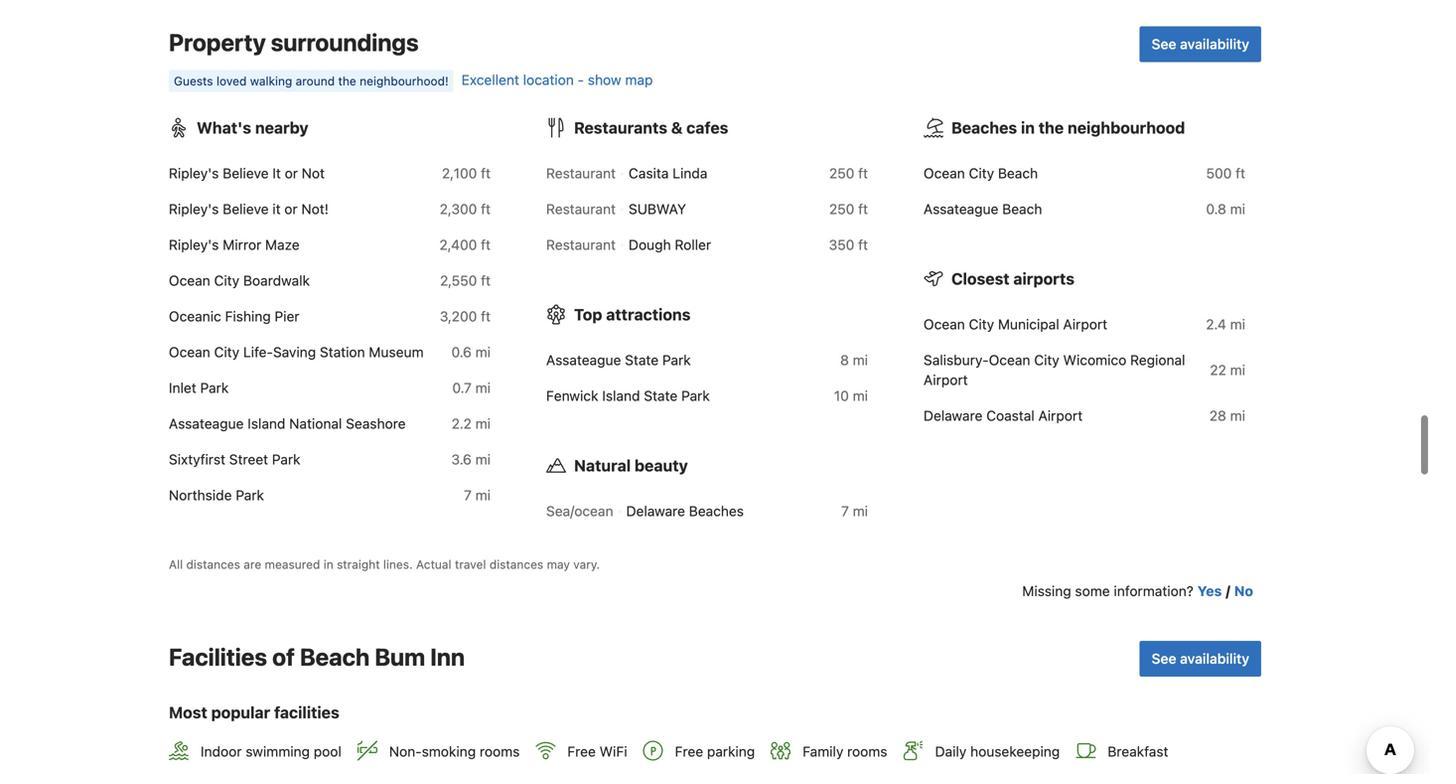 Task type: describe. For each thing, give the bounding box(es) containing it.
top
[[574, 305, 603, 324]]

see availability button for facilities of beach bum inn
[[1140, 641, 1262, 677]]

mirror
[[223, 236, 262, 253]]

ocean for ocean city beach
[[924, 165, 966, 181]]

daily
[[936, 743, 967, 760]]

10 mi
[[835, 387, 869, 404]]

assateague for assateague island national seashore
[[169, 415, 244, 432]]

350
[[829, 236, 855, 253]]

ft for oceanic fishing pier
[[481, 308, 491, 324]]

ocean for ocean city boardwalk
[[169, 272, 210, 288]]

municipal
[[999, 316, 1060, 332]]

station
[[320, 344, 365, 360]]

information?
[[1114, 583, 1194, 599]]

guests loved walking around the neighbourhood!
[[174, 74, 449, 88]]

2,550 ft
[[440, 272, 491, 288]]

0 vertical spatial state
[[625, 352, 659, 368]]

free parking
[[675, 743, 755, 760]]

0 horizontal spatial in
[[324, 557, 334, 571]]

0.8
[[1207, 201, 1227, 217]]

mi for ocean city life-saving station museum
[[476, 344, 491, 360]]

are
[[244, 557, 262, 571]]

sixtyfirst
[[169, 451, 226, 467]]

250 for subway
[[830, 201, 855, 217]]

actual
[[416, 557, 452, 571]]

regional
[[1131, 352, 1186, 368]]

saving
[[273, 344, 316, 360]]

pool
[[314, 743, 342, 760]]

no
[[1235, 583, 1254, 599]]

park down attractions on the left
[[663, 352, 691, 368]]

sea/ocean
[[547, 503, 614, 519]]

0.8 mi
[[1207, 201, 1246, 217]]

believe for it
[[223, 201, 269, 217]]

oceanic fishing pier
[[169, 308, 300, 324]]

see for property surroundings
[[1152, 36, 1177, 52]]

closest airports
[[952, 269, 1075, 288]]

beaches in the neighbourhood
[[952, 118, 1186, 137]]

1 vertical spatial beach
[[1003, 201, 1043, 217]]

8
[[841, 352, 850, 368]]

assateague state park
[[547, 352, 691, 368]]

mi for inlet park
[[476, 379, 491, 396]]

oceanic
[[169, 308, 221, 324]]

availability for property surroundings
[[1181, 36, 1250, 52]]

1 vertical spatial state
[[644, 387, 678, 404]]

inlet park
[[169, 379, 229, 396]]

0 horizontal spatial 7 mi
[[464, 487, 491, 503]]

city for municipal
[[969, 316, 995, 332]]

all distances are measured in straight lines. actual travel distances may vary.
[[169, 557, 600, 571]]

250 ft for subway
[[830, 201, 869, 217]]

park down assateague island national seashore
[[272, 451, 301, 467]]

seashore
[[346, 415, 406, 432]]

around
[[296, 74, 335, 88]]

neighbourhood!
[[360, 74, 449, 88]]

beach for facilities of beach bum inn
[[300, 643, 370, 671]]

3.6
[[452, 451, 472, 467]]

top attractions
[[574, 305, 691, 324]]

2,400 ft
[[440, 236, 491, 253]]

parking
[[707, 743, 755, 760]]

popular
[[211, 703, 270, 722]]

restaurants & cafes
[[574, 118, 729, 137]]

map
[[625, 71, 653, 88]]

ft for ripley's believe it or not!
[[481, 201, 491, 217]]

2,300 ft
[[440, 201, 491, 217]]

ft for ocean city beach
[[1236, 165, 1246, 181]]

excellent location - show map
[[462, 71, 653, 88]]

2,100 ft
[[442, 165, 491, 181]]

northside
[[169, 487, 232, 503]]

island for fenwick
[[603, 387, 640, 404]]

excellent location - show map link
[[462, 71, 653, 88]]

missing some information? yes / no
[[1023, 583, 1254, 599]]

1 rooms from the left
[[480, 743, 520, 760]]

linda
[[673, 165, 708, 181]]

park right inlet
[[200, 379, 229, 396]]

2,300
[[440, 201, 477, 217]]

2.4
[[1207, 316, 1227, 332]]

1 distances from the left
[[186, 557, 240, 571]]

airport inside 'salisbury-ocean city wicomico regional airport'
[[924, 371, 969, 388]]

family rooms
[[803, 743, 888, 760]]

attractions
[[606, 305, 691, 324]]

0 horizontal spatial 7
[[464, 487, 472, 503]]

see availability button for property surroundings
[[1140, 26, 1262, 62]]

no button
[[1235, 581, 1254, 601]]

ocean city life-saving station museum
[[169, 344, 424, 360]]

2.2
[[452, 415, 472, 432]]

350 ft
[[829, 236, 869, 253]]

family
[[803, 743, 844, 760]]

all
[[169, 557, 183, 571]]

park up beauty
[[682, 387, 710, 404]]

2.2 mi
[[452, 415, 491, 432]]

2 restaurant from the top
[[547, 201, 616, 217]]

roller
[[675, 236, 712, 253]]

2,100
[[442, 165, 477, 181]]

salisbury-
[[924, 352, 989, 368]]

restaurant for dough
[[547, 236, 616, 253]]

island for assateague
[[248, 415, 286, 432]]

2,400
[[440, 236, 477, 253]]

ripley's believe it or not!
[[169, 201, 329, 217]]

ft for ripley's believe it or not
[[481, 165, 491, 181]]

not!
[[302, 201, 329, 217]]

0.7 mi
[[453, 379, 491, 396]]

ocean city boardwalk
[[169, 272, 310, 288]]

yes button
[[1198, 581, 1223, 601]]

availability for facilities of beach bum inn
[[1181, 650, 1250, 667]]

mi for delaware coastal airport
[[1231, 407, 1246, 424]]

dough
[[629, 236, 671, 253]]

ocean for ocean city life-saving station museum
[[169, 344, 210, 360]]

smoking
[[422, 743, 476, 760]]

ripley's mirror maze
[[169, 236, 300, 253]]

3.6 mi
[[452, 451, 491, 467]]

ocean for ocean city municipal airport
[[924, 316, 966, 332]]

ocean city beach
[[924, 165, 1039, 181]]

surroundings
[[271, 28, 419, 56]]

assateague for assateague beach
[[924, 201, 999, 217]]

airports
[[1014, 269, 1075, 288]]

casita linda
[[629, 165, 708, 181]]

fenwick
[[547, 387, 599, 404]]



Task type: vqa. For each thing, say whether or not it's contained in the screenshot.
the 3.1
no



Task type: locate. For each thing, give the bounding box(es) containing it.
1 horizontal spatial free
[[675, 743, 704, 760]]

fishing
[[225, 308, 271, 324]]

mi for sixtyfirst street park
[[476, 451, 491, 467]]

0 vertical spatial see
[[1152, 36, 1177, 52]]

28 mi
[[1210, 407, 1246, 424]]

0 vertical spatial see availability button
[[1140, 26, 1262, 62]]

2 vertical spatial assateague
[[169, 415, 244, 432]]

0 horizontal spatial island
[[248, 415, 286, 432]]

ft for ocean city boardwalk
[[481, 272, 491, 288]]

restaurant for casita
[[547, 165, 616, 181]]

assateague down inlet park on the left of the page
[[169, 415, 244, 432]]

casita
[[629, 165, 669, 181]]

1 vertical spatial availability
[[1181, 650, 1250, 667]]

nearby
[[255, 118, 309, 137]]

ocean up oceanic
[[169, 272, 210, 288]]

delaware coastal airport
[[924, 407, 1083, 424]]

2 250 from the top
[[830, 201, 855, 217]]

distances right all
[[186, 557, 240, 571]]

2 vertical spatial restaurant
[[547, 236, 616, 253]]

1 vertical spatial 250 ft
[[830, 201, 869, 217]]

ripley's believe it or not
[[169, 165, 325, 181]]

ocean
[[924, 165, 966, 181], [169, 272, 210, 288], [924, 316, 966, 332], [169, 344, 210, 360], [989, 352, 1031, 368]]

property
[[169, 28, 266, 56]]

1 horizontal spatial island
[[603, 387, 640, 404]]

or right 'it'
[[285, 201, 298, 217]]

mi for assateague beach
[[1231, 201, 1246, 217]]

1 vertical spatial or
[[285, 201, 298, 217]]

assateague
[[924, 201, 999, 217], [547, 352, 622, 368], [169, 415, 244, 432]]

free left wifi
[[568, 743, 596, 760]]

or right it
[[285, 165, 298, 181]]

street
[[229, 451, 268, 467]]

guests
[[174, 74, 213, 88]]

3,200
[[440, 308, 477, 324]]

daily housekeeping
[[936, 743, 1061, 760]]

ocean up assateague beach
[[924, 165, 966, 181]]

the
[[338, 74, 357, 88], [1039, 118, 1064, 137]]

non-smoking rooms
[[389, 743, 520, 760]]

loved
[[217, 74, 247, 88]]

2 believe from the top
[[223, 201, 269, 217]]

city for life-
[[214, 344, 240, 360]]

see for facilities of beach bum inn
[[1152, 650, 1177, 667]]

airport down salisbury-
[[924, 371, 969, 388]]

believe for it
[[223, 165, 269, 181]]

1 vertical spatial the
[[1039, 118, 1064, 137]]

0 horizontal spatial free
[[568, 743, 596, 760]]

1 horizontal spatial rooms
[[848, 743, 888, 760]]

ripley's up ripley's mirror maze
[[169, 201, 219, 217]]

breakfast
[[1108, 743, 1169, 760]]

1 horizontal spatial in
[[1022, 118, 1035, 137]]

see up the 'neighbourhood'
[[1152, 36, 1177, 52]]

inn
[[431, 643, 465, 671]]

1 horizontal spatial 7 mi
[[842, 503, 869, 519]]

3 restaurant from the top
[[547, 236, 616, 253]]

swimming
[[246, 743, 310, 760]]

0 horizontal spatial assateague
[[169, 415, 244, 432]]

assateague beach
[[924, 201, 1043, 217]]

indoor
[[201, 743, 242, 760]]

straight
[[337, 557, 380, 571]]

1 250 from the top
[[830, 165, 855, 181]]

facilities
[[169, 643, 267, 671]]

2 or from the top
[[285, 201, 298, 217]]

1 vertical spatial island
[[248, 415, 286, 432]]

see down the 'information?'
[[1152, 650, 1177, 667]]

airport up wicomico
[[1064, 316, 1108, 332]]

cafes
[[687, 118, 729, 137]]

vary.
[[574, 557, 600, 571]]

measured
[[265, 557, 320, 571]]

0 horizontal spatial the
[[338, 74, 357, 88]]

it
[[273, 201, 281, 217]]

3,200 ft
[[440, 308, 491, 324]]

some
[[1076, 583, 1111, 599]]

see availability for property surroundings
[[1152, 36, 1250, 52]]

2 vertical spatial airport
[[1039, 407, 1083, 424]]

1 vertical spatial see availability
[[1152, 650, 1250, 667]]

airport down 'salisbury-ocean city wicomico regional airport'
[[1039, 407, 1083, 424]]

ocean down the ocean city municipal airport
[[989, 352, 1031, 368]]

state down assateague state park
[[644, 387, 678, 404]]

2 250 ft from the top
[[830, 201, 869, 217]]

the right around
[[338, 74, 357, 88]]

beach
[[999, 165, 1039, 181], [1003, 201, 1043, 217], [300, 643, 370, 671]]

wifi
[[600, 743, 628, 760]]

1 vertical spatial 250
[[830, 201, 855, 217]]

0 vertical spatial airport
[[1064, 316, 1108, 332]]

mi for salisbury-ocean city wicomico regional airport
[[1231, 362, 1246, 378]]

1 horizontal spatial 7
[[842, 503, 850, 519]]

park down street
[[236, 487, 264, 503]]

national
[[289, 415, 342, 432]]

beach right of
[[300, 643, 370, 671]]

most
[[169, 703, 207, 722]]

city down municipal
[[1035, 352, 1060, 368]]

state up fenwick island state park
[[625, 352, 659, 368]]

0.7
[[453, 379, 472, 396]]

ft
[[481, 165, 491, 181], [859, 165, 869, 181], [1236, 165, 1246, 181], [481, 201, 491, 217], [859, 201, 869, 217], [481, 236, 491, 253], [859, 236, 869, 253], [481, 272, 491, 288], [481, 308, 491, 324]]

island up street
[[248, 415, 286, 432]]

ft for ripley's mirror maze
[[481, 236, 491, 253]]

restaurant left subway
[[547, 201, 616, 217]]

delaware beaches
[[627, 503, 744, 519]]

location
[[523, 71, 574, 88]]

1 vertical spatial see
[[1152, 650, 1177, 667]]

10
[[835, 387, 850, 404]]

assateague down ocean city beach at right top
[[924, 201, 999, 217]]

1 ripley's from the top
[[169, 165, 219, 181]]

delaware down salisbury-
[[924, 407, 983, 424]]

subway
[[629, 201, 687, 217]]

city inside 'salisbury-ocean city wicomico regional airport'
[[1035, 352, 1060, 368]]

mi for fenwick island state park
[[853, 387, 869, 404]]

delaware for delaware coastal airport
[[924, 407, 983, 424]]

mi for ocean city municipal airport
[[1231, 316, 1246, 332]]

0 vertical spatial the
[[338, 74, 357, 88]]

assateague island national seashore
[[169, 415, 406, 432]]

0 vertical spatial assateague
[[924, 201, 999, 217]]

island down assateague state park
[[603, 387, 640, 404]]

2,550
[[440, 272, 477, 288]]

assateague up "fenwick"
[[547, 352, 622, 368]]

2 see availability button from the top
[[1140, 641, 1262, 677]]

park
[[663, 352, 691, 368], [200, 379, 229, 396], [682, 387, 710, 404], [272, 451, 301, 467], [236, 487, 264, 503]]

boardwalk
[[243, 272, 310, 288]]

0 vertical spatial or
[[285, 165, 298, 181]]

beach for ocean city beach
[[999, 165, 1039, 181]]

250 ft for casita linda
[[830, 165, 869, 181]]

lines.
[[384, 557, 413, 571]]

ripley's for ripley's believe it or not!
[[169, 201, 219, 217]]

2.4 mi
[[1207, 316, 1246, 332]]

2 horizontal spatial assateague
[[924, 201, 999, 217]]

250 for casita linda
[[830, 165, 855, 181]]

rooms right family
[[848, 743, 888, 760]]

1 horizontal spatial delaware
[[924, 407, 983, 424]]

ripley's for ripley's believe it or not
[[169, 165, 219, 181]]

delaware
[[924, 407, 983, 424], [627, 503, 686, 519]]

the left the 'neighbourhood'
[[1039, 118, 1064, 137]]

life-
[[243, 344, 273, 360]]

in left straight
[[324, 557, 334, 571]]

delaware for delaware beaches
[[627, 503, 686, 519]]

maze
[[265, 236, 300, 253]]

closest
[[952, 269, 1010, 288]]

3 ripley's from the top
[[169, 236, 219, 253]]

may
[[547, 557, 570, 571]]

believe left 'it'
[[223, 201, 269, 217]]

1 vertical spatial airport
[[924, 371, 969, 388]]

city for beach
[[969, 165, 995, 181]]

fenwick island state park
[[547, 387, 710, 404]]

0 vertical spatial believe
[[223, 165, 269, 181]]

state
[[625, 352, 659, 368], [644, 387, 678, 404]]

2 vertical spatial ripley's
[[169, 236, 219, 253]]

ocean up salisbury-
[[924, 316, 966, 332]]

7
[[464, 487, 472, 503], [842, 503, 850, 519]]

assateague for assateague state park
[[547, 352, 622, 368]]

beach down ocean city beach at right top
[[1003, 201, 1043, 217]]

0 horizontal spatial distances
[[186, 557, 240, 571]]

city up salisbury-
[[969, 316, 995, 332]]

non-
[[389, 743, 422, 760]]

0 horizontal spatial delaware
[[627, 503, 686, 519]]

1 vertical spatial assateague
[[547, 352, 622, 368]]

show
[[588, 71, 622, 88]]

1 horizontal spatial beaches
[[952, 118, 1018, 137]]

1 vertical spatial beaches
[[689, 503, 744, 519]]

restaurant left dough
[[547, 236, 616, 253]]

2 vertical spatial beach
[[300, 643, 370, 671]]

1 vertical spatial believe
[[223, 201, 269, 217]]

city up assateague beach
[[969, 165, 995, 181]]

0.6 mi
[[452, 344, 491, 360]]

0 vertical spatial 250 ft
[[830, 165, 869, 181]]

0 vertical spatial restaurant
[[547, 165, 616, 181]]

0 vertical spatial island
[[603, 387, 640, 404]]

250
[[830, 165, 855, 181], [830, 201, 855, 217]]

0 vertical spatial beaches
[[952, 118, 1018, 137]]

bum
[[375, 643, 425, 671]]

1 horizontal spatial distances
[[490, 557, 544, 571]]

2 ripley's from the top
[[169, 201, 219, 217]]

500
[[1207, 165, 1233, 181]]

restaurant down restaurants
[[547, 165, 616, 181]]

delaware down beauty
[[627, 503, 686, 519]]

0 vertical spatial delaware
[[924, 407, 983, 424]]

it
[[273, 165, 281, 181]]

ripley's for ripley's mirror maze
[[169, 236, 219, 253]]

ocean down oceanic
[[169, 344, 210, 360]]

free for free wifi
[[568, 743, 596, 760]]

ripley's left "mirror"
[[169, 236, 219, 253]]

1 vertical spatial delaware
[[627, 503, 686, 519]]

1 vertical spatial restaurant
[[547, 201, 616, 217]]

restaurants
[[574, 118, 668, 137]]

ripley's down what's
[[169, 165, 219, 181]]

1 vertical spatial in
[[324, 557, 334, 571]]

0 vertical spatial see availability
[[1152, 36, 1250, 52]]

2 distances from the left
[[490, 557, 544, 571]]

travel
[[455, 557, 486, 571]]

beaches
[[952, 118, 1018, 137], [689, 503, 744, 519]]

1 see from the top
[[1152, 36, 1177, 52]]

1 vertical spatial ripley's
[[169, 201, 219, 217]]

1 see availability button from the top
[[1140, 26, 1262, 62]]

mi for assateague state park
[[853, 352, 869, 368]]

1 free from the left
[[568, 743, 596, 760]]

2 availability from the top
[[1181, 650, 1250, 667]]

1 or from the top
[[285, 165, 298, 181]]

0 vertical spatial ripley's
[[169, 165, 219, 181]]

1 250 ft from the top
[[830, 165, 869, 181]]

in up ocean city beach at right top
[[1022, 118, 1035, 137]]

1 availability from the top
[[1181, 36, 1250, 52]]

coastal
[[987, 407, 1035, 424]]

rooms right the smoking
[[480, 743, 520, 760]]

beach up assateague beach
[[999, 165, 1039, 181]]

8 mi
[[841, 352, 869, 368]]

distances left may
[[490, 557, 544, 571]]

beauty
[[635, 456, 688, 475]]

city up oceanic fishing pier
[[214, 272, 240, 288]]

2 free from the left
[[675, 743, 704, 760]]

mi for assateague island national seashore
[[476, 415, 491, 432]]

free for free parking
[[675, 743, 704, 760]]

0 horizontal spatial rooms
[[480, 743, 520, 760]]

neighbourhood
[[1068, 118, 1186, 137]]

1 believe from the top
[[223, 165, 269, 181]]

2 see from the top
[[1152, 650, 1177, 667]]

0.6
[[452, 344, 472, 360]]

believe left it
[[223, 165, 269, 181]]

or for not!
[[285, 201, 298, 217]]

1 vertical spatial see availability button
[[1140, 641, 1262, 677]]

city left the life-
[[214, 344, 240, 360]]

free left parking
[[675, 743, 704, 760]]

see availability for facilities of beach bum inn
[[1152, 650, 1250, 667]]

2 rooms from the left
[[848, 743, 888, 760]]

1 horizontal spatial assateague
[[547, 352, 622, 368]]

0 vertical spatial in
[[1022, 118, 1035, 137]]

pier
[[275, 308, 300, 324]]

free wifi
[[568, 743, 628, 760]]

ocean inside 'salisbury-ocean city wicomico regional airport'
[[989, 352, 1031, 368]]

1 horizontal spatial the
[[1039, 118, 1064, 137]]

2 see availability from the top
[[1152, 650, 1250, 667]]

mi for northside park
[[476, 487, 491, 503]]

0 vertical spatial 250
[[830, 165, 855, 181]]

wicomico
[[1064, 352, 1127, 368]]

0 vertical spatial beach
[[999, 165, 1039, 181]]

what's nearby
[[197, 118, 309, 137]]

city for boardwalk
[[214, 272, 240, 288]]

restaurant
[[547, 165, 616, 181], [547, 201, 616, 217], [547, 236, 616, 253]]

1 restaurant from the top
[[547, 165, 616, 181]]

ocean city municipal airport
[[924, 316, 1108, 332]]

0 vertical spatial availability
[[1181, 36, 1250, 52]]

or for not
[[285, 165, 298, 181]]

1 see availability from the top
[[1152, 36, 1250, 52]]

22
[[1211, 362, 1227, 378]]

/
[[1227, 583, 1231, 599]]

0 horizontal spatial beaches
[[689, 503, 744, 519]]



